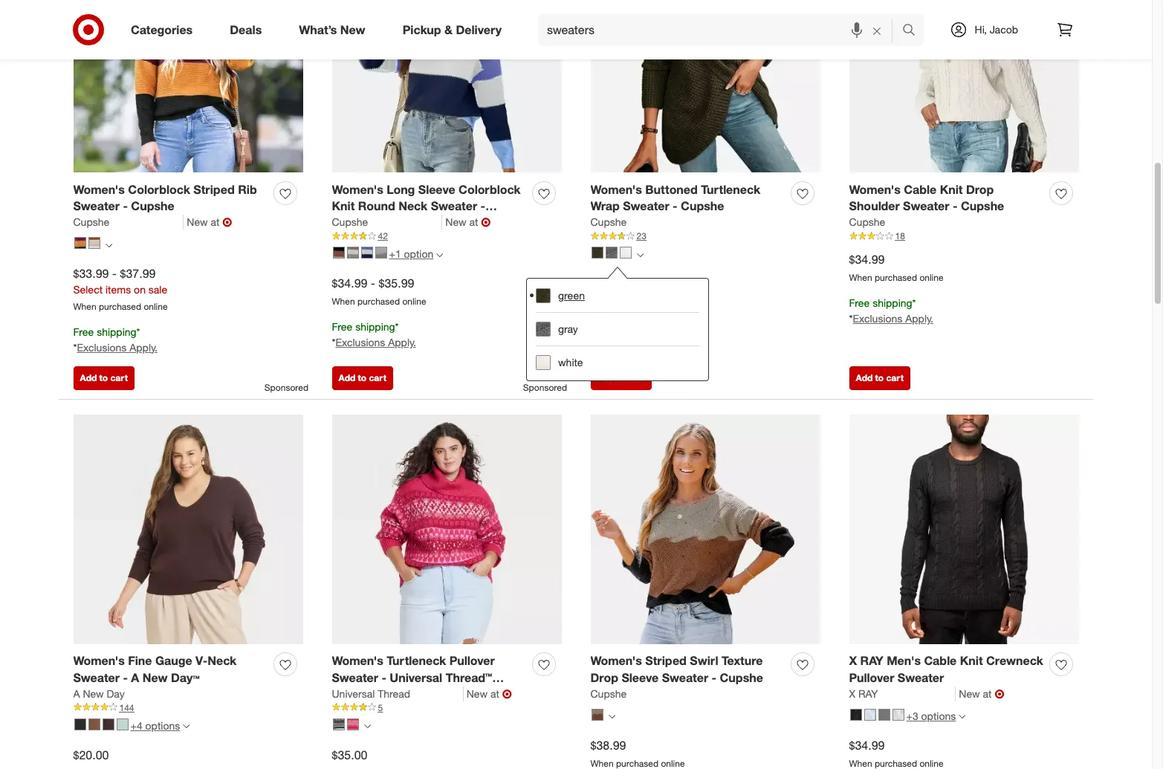 Task type: describe. For each thing, give the bounding box(es) containing it.
new at ¬ for men's
[[959, 687, 1005, 702]]

all colors element for gray icon
[[637, 250, 643, 259]]

crewneck
[[986, 654, 1044, 668]]

3 add to cart from the left
[[597, 373, 645, 384]]

cupshe down shoulder
[[849, 216, 885, 228]]

cream jacquard image
[[333, 719, 345, 730]]

purchased for women's striped swirl texture drop sleeve sweater - cupshe
[[616, 758, 659, 769]]

women's turtleneck pullover sweater - universal thread™ jacquard
[[332, 654, 495, 702]]

shipping for women's long sleeve colorblock knit round neck sweater - cupshe
[[355, 320, 395, 333]]

3 add to cart button from the left
[[591, 367, 652, 390]]

knit for x ray men's cable knit crewneck pullover sweater
[[960, 654, 983, 668]]

+1 option
[[389, 248, 434, 260]]

cupshe link up brown image in the left of the page
[[73, 215, 184, 230]]

new down thread™
[[467, 688, 488, 700]]

cupshe inside women's long sleeve colorblock knit round neck sweater - cupshe
[[332, 216, 375, 231]]

women's colorblock striped rib sweater - cupshe link
[[73, 181, 268, 215]]

all colors image for sweater
[[105, 242, 112, 249]]

cable inside x ray men's cable knit crewneck pullover sweater
[[924, 654, 957, 668]]

women's colorblock striped rib sweater - cupshe
[[73, 182, 257, 214]]

cupshe inside women's buttoned turtleneck wrap sweater - cupshe
[[681, 199, 724, 214]]

sweater inside x ray men's cable knit crewneck pullover sweater
[[898, 671, 944, 685]]

sweater inside women's striped swirl texture drop sleeve sweater - cupshe
[[662, 671, 708, 685]]

2 horizontal spatial free shipping * * exclusions apply.
[[849, 297, 933, 325]]

jacquard
[[332, 688, 385, 702]]

when inside $34.99 - $35.99 when purchased online
[[332, 296, 355, 307]]

all colors + 1 more colors element
[[437, 250, 443, 259]]

select
[[73, 283, 103, 296]]

pullover inside x ray men's cable knit crewneck pullover sweater
[[849, 671, 895, 685]]

¬ for women's long sleeve colorblock knit round neck sweater - cupshe
[[481, 215, 491, 230]]

$33.99 - $37.99 select items on sale when purchased online
[[73, 266, 168, 312]]

new right what's
[[340, 22, 365, 37]]

all colors element for brown image in the left of the page
[[105, 240, 112, 249]]

pink jacquard image
[[347, 719, 359, 730]]

cart for $34.99
[[886, 373, 904, 384]]

deals
[[230, 22, 262, 37]]

multi image
[[591, 709, 603, 721]]

all colors image for $35.00
[[364, 724, 371, 730]]

- inside women's long sleeve colorblock knit round neck sweater - cupshe
[[481, 199, 485, 214]]

+3 options button
[[843, 705, 972, 728]]

green link
[[536, 279, 699, 312]]

new at ¬ for pullover
[[467, 687, 512, 702]]

purchased inside '$33.99 - $37.99 select items on sale when purchased online'
[[99, 301, 141, 312]]

add for $34.99
[[856, 373, 873, 384]]

dark brown image
[[102, 719, 114, 730]]

universal thread link
[[332, 687, 464, 702]]

search button
[[895, 13, 931, 49]]

at for women's long sleeve colorblock knit round neck sweater - cupshe
[[469, 216, 478, 228]]

sweater inside women's fine gauge v-neck sweater - a new day™
[[73, 671, 120, 685]]

3 to from the left
[[617, 373, 625, 384]]

long
[[387, 182, 415, 197]]

women's turtleneck pullover sweater - universal thread™ jacquard link
[[332, 653, 527, 702]]

online for x ray men's cable knit crewneck pullover sweater
[[920, 758, 944, 769]]

$35.00
[[332, 748, 368, 763]]

white
[[558, 356, 583, 369]]

when inside '$33.99 - $37.99 select items on sale when purchased online'
[[73, 301, 96, 312]]

fine
[[128, 654, 152, 668]]

to for $33.99 - $37.99
[[99, 373, 108, 384]]

women's for women's turtleneck pullover sweater - universal thread™ jacquard
[[332, 654, 383, 668]]

cupshe link for women's striped swirl texture drop sleeve sweater - cupshe
[[591, 687, 627, 702]]

new left day
[[83, 688, 104, 700]]

women's buttoned turtleneck wrap sweater - cupshe link
[[591, 181, 785, 215]]

what's new
[[299, 22, 365, 37]]

add for $34.99 - $35.99
[[339, 373, 356, 384]]

v-
[[196, 654, 208, 668]]

$38.99 for $38.99
[[591, 276, 626, 291]]

women's fine gauge v-neck sweater - a new day™ link
[[73, 653, 268, 687]]

$37.99
[[120, 266, 156, 281]]

men's
[[887, 654, 921, 668]]

delivery
[[456, 22, 502, 37]]

when for women's striped swirl texture drop sleeve sweater - cupshe
[[591, 758, 614, 769]]

online for women's striped swirl texture drop sleeve sweater - cupshe
[[661, 758, 685, 769]]

$38.99 for $38.99 when purchased online
[[591, 738, 626, 753]]

what's new link
[[286, 13, 384, 46]]

new at ¬ for sleeve
[[445, 215, 491, 230]]

sale
[[149, 283, 167, 296]]

sleeve inside women's striped swirl texture drop sleeve sweater - cupshe
[[622, 671, 659, 685]]

3 cart from the left
[[628, 373, 645, 384]]

gray
[[558, 323, 578, 336]]

turtleneck inside women's turtleneck pullover sweater - universal thread™ jacquard
[[387, 654, 446, 668]]

purchased for x ray men's cable knit crewneck pullover sweater
[[875, 758, 917, 769]]

x ray men's cable knit crewneck pullover sweater
[[849, 654, 1044, 685]]

free shipping * * exclusions apply. for women's colorblock striped rib sweater - cupshe
[[73, 326, 157, 354]]

cupshe up multi icon
[[591, 688, 627, 700]]

sponsored for $33.99 - $37.99
[[264, 382, 308, 393]]

$38.99 when purchased online
[[591, 738, 685, 769]]

39144-cashmere blue image
[[864, 709, 876, 721]]

+1 option button
[[326, 243, 450, 266]]

cupshe inside women's striped swirl texture drop sleeve sweater - cupshe
[[720, 671, 763, 685]]

gray image
[[605, 247, 617, 259]]

42 link
[[332, 230, 562, 243]]

cupshe link for women's cable knit drop shoulder sweater - cupshe
[[849, 215, 885, 230]]

women's long sleeve colorblock knit round neck sweater - cupshe link
[[332, 181, 527, 231]]

pickup & delivery link
[[390, 13, 520, 46]]

black image
[[74, 719, 86, 730]]

universal inside 'link'
[[332, 688, 375, 700]]

42
[[378, 231, 388, 242]]

$34.99 - $35.99 when purchased online
[[332, 276, 426, 307]]

new down women's colorblock striped rib sweater - cupshe link
[[187, 216, 208, 228]]

x for x ray men's cable knit crewneck pullover sweater
[[849, 654, 857, 668]]

option
[[404, 248, 434, 260]]

$34.99 for x ray men's cable knit crewneck pullover sweater
[[849, 738, 885, 753]]

a new day
[[73, 688, 125, 700]]

at for x ray men's cable knit crewneck pullover sweater
[[983, 688, 992, 700]]

pickup
[[403, 22, 441, 37]]

ray for x ray men's cable knit crewneck pullover sweater
[[860, 654, 884, 668]]

day
[[107, 688, 125, 700]]

39144 black image
[[850, 709, 862, 721]]

rib
[[238, 182, 257, 197]]

wrap
[[591, 199, 620, 214]]

add to cart button for $34.99
[[849, 367, 910, 390]]

hi, jacob
[[975, 23, 1018, 36]]

39144-lilac hint image
[[892, 709, 904, 721]]

144 link
[[73, 702, 303, 715]]

striped inside women's colorblock striped rib sweater - cupshe
[[193, 182, 235, 197]]

all colors element for the pink jacquard image at the left bottom of the page
[[364, 722, 371, 731]]

$20.00
[[73, 748, 109, 763]]

shipping for women's colorblock striped rib sweater - cupshe
[[97, 326, 136, 338]]

* exclusions apply.
[[591, 336, 675, 349]]

women's long sleeve colorblock knit round neck sweater - cupshe
[[332, 182, 521, 231]]

drop inside women's striped swirl texture drop sleeve sweater - cupshe
[[591, 671, 618, 685]]

all colors + 3 more colors element
[[959, 712, 966, 721]]

items
[[106, 283, 131, 296]]

sweater inside women's turtleneck pullover sweater - universal thread™ jacquard
[[332, 671, 378, 685]]

x ray
[[849, 688, 878, 700]]

texture
[[722, 654, 763, 668]]

free for women's long sleeve colorblock knit round neck sweater - cupshe
[[332, 320, 353, 333]]

women's cable knit drop shoulder sweater - cupshe
[[849, 182, 1004, 214]]

search
[[895, 23, 931, 38]]

on
[[134, 283, 146, 296]]

18
[[895, 231, 905, 242]]

when for x ray men's cable knit crewneck pullover sweater
[[849, 758, 872, 769]]

2 horizontal spatial free
[[849, 297, 870, 309]]

jacob
[[990, 23, 1018, 36]]

gauge
[[155, 654, 192, 668]]

brown image
[[333, 247, 345, 259]]

- inside $34.99 - $35.99 when purchased online
[[371, 276, 375, 291]]

$33.99
[[73, 266, 109, 281]]

$34.99 when purchased online for pullover
[[849, 738, 944, 769]]

$35.99
[[379, 276, 414, 291]]

¬ for women's turtleneck pullover sweater - universal thread™ jacquard
[[502, 687, 512, 702]]

new at ¬ for striped
[[187, 215, 232, 230]]

universal thread
[[332, 688, 410, 700]]

+4
[[130, 720, 142, 732]]

knit for women's long sleeve colorblock knit round neck sweater - cupshe
[[332, 199, 355, 214]]

new inside women's fine gauge v-neck sweater - a new day™
[[143, 671, 168, 685]]

at for women's turtleneck pullover sweater - universal thread™ jacquard
[[491, 688, 499, 700]]

women's cable knit drop shoulder sweater - cupshe link
[[849, 181, 1044, 215]]

a new day link
[[73, 687, 125, 702]]

- inside women's fine gauge v-neck sweater - a new day™
[[123, 671, 128, 685]]

green
[[558, 289, 585, 302]]

cupshe inside women's cable knit drop shoulder sweater - cupshe
[[961, 199, 1004, 214]]



Task type: locate. For each thing, give the bounding box(es) containing it.
thread™
[[446, 671, 492, 685]]

new up 42 link
[[445, 216, 466, 228]]

0 horizontal spatial all colors image
[[105, 242, 112, 249]]

1 vertical spatial turtleneck
[[387, 654, 446, 668]]

all colors image for $38.99
[[637, 252, 643, 259]]

- inside women's striped swirl texture drop sleeve sweater - cupshe
[[712, 671, 717, 685]]

- up thread
[[382, 671, 386, 685]]

1 sponsored from the left
[[264, 382, 308, 393]]

online inside $34.99 - $35.99 when purchased online
[[402, 296, 426, 307]]

women's for women's fine gauge v-neck sweater - a new day™
[[73, 654, 125, 668]]

2 add to cart from the left
[[339, 373, 386, 384]]

1 horizontal spatial a
[[131, 671, 139, 685]]

2 vertical spatial $34.99
[[849, 738, 885, 753]]

1 cart from the left
[[110, 373, 128, 384]]

deals link
[[217, 13, 280, 46]]

all colors element
[[105, 240, 112, 249], [637, 250, 643, 259], [608, 712, 615, 721], [364, 722, 371, 731]]

1 vertical spatial sleeve
[[622, 671, 659, 685]]

1 vertical spatial x
[[849, 688, 856, 700]]

cart for $34.99 - $35.99
[[369, 373, 386, 384]]

online inside $38.99 when purchased online
[[661, 758, 685, 769]]

drop up 18 link
[[966, 182, 994, 197]]

shipping down 18
[[873, 297, 912, 309]]

2 add to cart button from the left
[[332, 367, 393, 390]]

women's inside women's turtleneck pullover sweater - universal thread™ jacquard
[[332, 654, 383, 668]]

neck right 'gauge'
[[208, 654, 237, 668]]

1 horizontal spatial sponsored
[[523, 382, 567, 393]]

knit left round
[[332, 199, 355, 214]]

+1
[[389, 248, 401, 260]]

drop inside women's cable knit drop shoulder sweater - cupshe
[[966, 182, 994, 197]]

at
[[211, 216, 220, 228], [469, 216, 478, 228], [491, 688, 499, 700], [983, 688, 992, 700]]

1 vertical spatial all colors image
[[364, 724, 371, 730]]

- down the swirl
[[712, 671, 717, 685]]

women's inside women's fine gauge v-neck sweater - a new day™
[[73, 654, 125, 668]]

$34.99 when purchased online for -
[[849, 252, 944, 283]]

0 vertical spatial $34.99 when purchased online
[[849, 252, 944, 283]]

gray link
[[536, 312, 699, 346]]

all colors element right "white" image
[[637, 250, 643, 259]]

1 horizontal spatial turtleneck
[[701, 182, 761, 197]]

cable
[[904, 182, 937, 197], [924, 654, 957, 668]]

categories link
[[118, 13, 211, 46]]

$34.99 down shoulder
[[849, 252, 885, 267]]

4 cart from the left
[[886, 373, 904, 384]]

0 horizontal spatial striped
[[193, 182, 235, 197]]

cupshe link up multi icon
[[591, 687, 627, 702]]

striped inside women's striped swirl texture drop sleeve sweater - cupshe
[[645, 654, 687, 668]]

when down brown icon
[[332, 296, 355, 307]]

women's for women's long sleeve colorblock knit round neck sweater - cupshe
[[332, 182, 383, 197]]

a up black image
[[73, 688, 80, 700]]

x for x ray
[[849, 688, 856, 700]]

turtleneck up 23 link
[[701, 182, 761, 197]]

sweater down the swirl
[[662, 671, 708, 685]]

women's for women's colorblock striped rib sweater - cupshe
[[73, 182, 125, 197]]

all colors image
[[637, 252, 643, 259], [364, 724, 371, 730]]

knit
[[940, 182, 963, 197], [332, 199, 355, 214], [960, 654, 983, 668]]

drop up multi icon
[[591, 671, 618, 685]]

1 vertical spatial cable
[[924, 654, 957, 668]]

all colors image for drop
[[608, 714, 615, 721]]

all colors element right multi icon
[[608, 712, 615, 721]]

round
[[358, 199, 395, 214]]

- inside women's buttoned turtleneck wrap sweater - cupshe
[[673, 199, 678, 214]]

sleeve inside women's long sleeve colorblock knit round neck sweater - cupshe
[[418, 182, 455, 197]]

1 horizontal spatial pullover
[[849, 671, 895, 685]]

when down select
[[73, 301, 96, 312]]

when down shoulder
[[849, 272, 872, 283]]

women's inside women's buttoned turtleneck wrap sweater - cupshe
[[591, 182, 642, 197]]

0 horizontal spatial options
[[145, 720, 180, 732]]

+3
[[906, 710, 919, 722]]

a inside a new day link
[[73, 688, 80, 700]]

1 horizontal spatial neck
[[399, 199, 428, 214]]

new
[[340, 22, 365, 37], [187, 216, 208, 228], [445, 216, 466, 228], [143, 671, 168, 685], [83, 688, 104, 700], [467, 688, 488, 700], [959, 688, 980, 700]]

0 horizontal spatial colorblock
[[128, 182, 190, 197]]

cupshe link down shoulder
[[849, 215, 885, 230]]

1 vertical spatial $34.99
[[332, 276, 368, 291]]

blue image
[[361, 247, 373, 259]]

options left all colors + 4 more colors element
[[145, 720, 180, 732]]

exclusions
[[853, 312, 903, 325], [336, 336, 385, 349], [594, 336, 644, 349], [77, 341, 127, 354]]

- up items
[[112, 266, 117, 281]]

hi,
[[975, 23, 987, 36]]

1 vertical spatial knit
[[332, 199, 355, 214]]

women's inside women's long sleeve colorblock knit round neck sweater - cupshe
[[332, 182, 383, 197]]

turtleneck inside women's buttoned turtleneck wrap sweater - cupshe
[[701, 182, 761, 197]]

ray inside x ray men's cable knit crewneck pullover sweater
[[860, 654, 884, 668]]

1 vertical spatial $38.99
[[591, 738, 626, 753]]

$34.99 down gray image at the left of page
[[332, 276, 368, 291]]

drop
[[966, 182, 994, 197], [591, 671, 618, 685]]

ray left 'men's'
[[860, 654, 884, 668]]

women's
[[73, 182, 125, 197], [332, 182, 383, 197], [591, 182, 642, 197], [849, 182, 901, 197], [73, 654, 125, 668], [332, 654, 383, 668], [591, 654, 642, 668]]

sponsored for $34.99 - $35.99
[[523, 382, 567, 393]]

2 sponsored from the left
[[523, 382, 567, 393]]

neck
[[399, 199, 428, 214], [208, 654, 237, 668]]

0 vertical spatial striped
[[193, 182, 235, 197]]

What can we help you find? suggestions appear below search field
[[538, 13, 906, 46]]

universal up universal thread 'link'
[[390, 671, 442, 685]]

cart for $33.99 - $37.99
[[110, 373, 128, 384]]

sweater up brown image in the left of the page
[[73, 199, 120, 214]]

pullover inside women's turtleneck pullover sweater - universal thread™ jacquard
[[450, 654, 495, 668]]

0 vertical spatial pullover
[[450, 654, 495, 668]]

144
[[119, 702, 134, 714]]

online
[[920, 272, 944, 283], [402, 296, 426, 307], [144, 301, 168, 312], [661, 758, 685, 769], [920, 758, 944, 769]]

free for women's colorblock striped rib sweater - cupshe
[[73, 326, 94, 338]]

sweater inside women's long sleeve colorblock knit round neck sweater - cupshe
[[431, 199, 477, 214]]

0 vertical spatial all colors image
[[637, 252, 643, 259]]

women's for women's striped swirl texture drop sleeve sweater - cupshe
[[591, 654, 642, 668]]

women's striped swirl texture drop sleeve sweater - cupshe link
[[591, 653, 785, 687]]

free shipping * * exclusions apply.
[[849, 297, 933, 325], [332, 320, 416, 349], [73, 326, 157, 354]]

1 horizontal spatial striped
[[645, 654, 687, 668]]

pullover
[[450, 654, 495, 668], [849, 671, 895, 685]]

1 colorblock from the left
[[128, 182, 190, 197]]

swirl
[[690, 654, 718, 668]]

0 horizontal spatial pullover
[[450, 654, 495, 668]]

when down 39144 black icon
[[849, 758, 872, 769]]

$38.99 down gray icon
[[591, 276, 626, 291]]

0 horizontal spatial a
[[73, 688, 80, 700]]

gray image
[[347, 247, 359, 259]]

¬ for x ray men's cable knit crewneck pullover sweater
[[995, 687, 1005, 702]]

buttoned
[[645, 182, 698, 197]]

4 to from the left
[[875, 373, 884, 384]]

0 horizontal spatial universal
[[332, 688, 375, 700]]

1 horizontal spatial options
[[921, 710, 956, 722]]

cupshe inside women's colorblock striped rib sweater - cupshe
[[131, 199, 174, 214]]

- up $37.99 in the left top of the page
[[123, 199, 128, 214]]

sweater up "jacquard"
[[332, 671, 378, 685]]

colorblock inside women's colorblock striped rib sweater - cupshe
[[128, 182, 190, 197]]

cupshe up 18 link
[[961, 199, 1004, 214]]

1 horizontal spatial colorblock
[[459, 182, 521, 197]]

women's inside women's cable knit drop shoulder sweater - cupshe
[[849, 182, 901, 197]]

online for women's cable knit drop shoulder sweater - cupshe
[[920, 272, 944, 283]]

0 vertical spatial universal
[[390, 671, 442, 685]]

knit inside x ray men's cable knit crewneck pullover sweater
[[960, 654, 983, 668]]

1 horizontal spatial drop
[[966, 182, 994, 197]]

cupshe up brown image in the left of the page
[[73, 216, 109, 228]]

cable up 18
[[904, 182, 937, 197]]

women's up round
[[332, 182, 383, 197]]

when inside $38.99 when purchased online
[[591, 758, 614, 769]]

knit inside women's cable knit drop shoulder sweater - cupshe
[[940, 182, 963, 197]]

new up all colors + 3 more colors element
[[959, 688, 980, 700]]

2 horizontal spatial shipping
[[873, 297, 912, 309]]

what's
[[299, 22, 337, 37]]

39144-heather grey image
[[878, 709, 890, 721]]

0 horizontal spatial sponsored
[[264, 382, 308, 393]]

x up 39144 black icon
[[849, 688, 856, 700]]

4 add from the left
[[856, 373, 873, 384]]

neck inside women's fine gauge v-neck sweater - a new day™
[[208, 654, 237, 668]]

knit up 18 link
[[940, 182, 963, 197]]

options for +3 options
[[921, 710, 956, 722]]

women's colorblock striped rib sweater - cupshe image
[[73, 0, 303, 173], [73, 0, 303, 173]]

0 horizontal spatial drop
[[591, 671, 618, 685]]

universal up the pink jacquard image at the left bottom of the page
[[332, 688, 375, 700]]

all colors + 4 more colors element
[[183, 722, 190, 731]]

1 vertical spatial ray
[[859, 688, 878, 700]]

all colors element right the pink jacquard image at the left bottom of the page
[[364, 722, 371, 731]]

2 to from the left
[[358, 373, 367, 384]]

light blue image
[[116, 719, 128, 730]]

$34.99
[[849, 252, 885, 267], [332, 276, 368, 291], [849, 738, 885, 753]]

at down thread™
[[491, 688, 499, 700]]

add to cart button for $34.99 - $35.99
[[332, 367, 393, 390]]

cupshe up 23 link
[[681, 199, 724, 214]]

- down buttoned
[[673, 199, 678, 214]]

0 horizontal spatial turtleneck
[[387, 654, 446, 668]]

2 cart from the left
[[369, 373, 386, 384]]

universal
[[390, 671, 442, 685], [332, 688, 375, 700]]

add to cart for $34.99
[[856, 373, 904, 384]]

1 to from the left
[[99, 373, 108, 384]]

women's long sleeve colorblock knit round neck sweater - cupshe image
[[332, 0, 562, 173], [332, 0, 562, 173]]

3 add from the left
[[597, 373, 614, 384]]

all colors image
[[105, 242, 112, 249], [608, 714, 615, 721]]

options inside +4 options dropdown button
[[145, 720, 180, 732]]

23
[[637, 231, 647, 242]]

5
[[378, 702, 383, 714]]

shipping down $34.99 - $35.99 when purchased online
[[355, 320, 395, 333]]

all colors image right the pink jacquard image at the left bottom of the page
[[364, 724, 371, 730]]

1 horizontal spatial sleeve
[[622, 671, 659, 685]]

sweater up 18
[[903, 199, 950, 214]]

0 vertical spatial $38.99
[[591, 276, 626, 291]]

0 horizontal spatial neck
[[208, 654, 237, 668]]

women's buttoned turtleneck wrap sweater - cupshe
[[591, 182, 761, 214]]

23 link
[[591, 230, 820, 243]]

colorblock inside women's long sleeve colorblock knit round neck sweater - cupshe
[[459, 182, 521, 197]]

shipping down items
[[97, 326, 136, 338]]

women's up shoulder
[[849, 182, 901, 197]]

18 link
[[849, 230, 1079, 243]]

cupshe down round
[[332, 216, 375, 231]]

sleeve
[[418, 182, 455, 197], [622, 671, 659, 685]]

+4 options
[[130, 720, 180, 732]]

$38.99 inside $38.99 when purchased online
[[591, 738, 626, 753]]

pullover up thread™
[[450, 654, 495, 668]]

purchased inside $34.99 - $35.99 when purchased online
[[358, 296, 400, 307]]

1 vertical spatial striped
[[645, 654, 687, 668]]

0 horizontal spatial shipping
[[97, 326, 136, 338]]

x ray men's cable knit crewneck pullover sweater image
[[849, 415, 1079, 644], [849, 415, 1079, 644]]

add to cart for $33.99 - $37.99
[[80, 373, 128, 384]]

1 horizontal spatial universal
[[390, 671, 442, 685]]

1 vertical spatial $34.99 when purchased online
[[849, 738, 944, 769]]

- up 42 link
[[481, 199, 485, 214]]

cupshe down "wrap"
[[591, 216, 627, 228]]

0 vertical spatial $34.99
[[849, 252, 885, 267]]

1 vertical spatial a
[[73, 688, 80, 700]]

women's fine gauge v-neck sweater - a new day™
[[73, 654, 237, 685]]

women's striped swirl texture drop sleeve sweater - cupshe
[[591, 654, 763, 685]]

options inside +3 options dropdown button
[[921, 710, 956, 722]]

when down multi icon
[[591, 758, 614, 769]]

women's up "wrap"
[[591, 182, 642, 197]]

neck down long
[[399, 199, 428, 214]]

categories
[[131, 22, 193, 37]]

1 horizontal spatial all colors image
[[637, 252, 643, 259]]

purchased inside $38.99 when purchased online
[[616, 758, 659, 769]]

cable inside women's cable knit drop shoulder sweater - cupshe
[[904, 182, 937, 197]]

sweater
[[73, 199, 120, 214], [431, 199, 477, 214], [623, 199, 669, 214], [903, 199, 950, 214], [73, 671, 120, 685], [332, 671, 378, 685], [662, 671, 708, 685], [898, 671, 944, 685]]

$38.99 down multi icon
[[591, 738, 626, 753]]

sweater up 23
[[623, 199, 669, 214]]

sweater down 'men's'
[[898, 671, 944, 685]]

x up x ray
[[849, 654, 857, 668]]

0 vertical spatial neck
[[399, 199, 428, 214]]

all colors + 4 more colors image
[[183, 724, 190, 730]]

turtleneck
[[701, 182, 761, 197], [387, 654, 446, 668]]

2 x from the top
[[849, 688, 856, 700]]

white image
[[620, 247, 631, 259]]

add
[[80, 373, 97, 384], [339, 373, 356, 384], [597, 373, 614, 384], [856, 373, 873, 384]]

0 horizontal spatial all colors image
[[364, 724, 371, 730]]

$34.99 for women's cable knit drop shoulder sweater - cupshe
[[849, 252, 885, 267]]

universal inside women's turtleneck pullover sweater - universal thread™ jacquard
[[390, 671, 442, 685]]

$34.99 when purchased online down 18
[[849, 252, 944, 283]]

1 horizontal spatial shipping
[[355, 320, 395, 333]]

x ray link
[[849, 687, 956, 702]]

1 add from the left
[[80, 373, 97, 384]]

$34.99 down 39144-cashmere blue icon
[[849, 738, 885, 753]]

4 add to cart from the left
[[856, 373, 904, 384]]

at for women's colorblock striped rib sweater - cupshe
[[211, 216, 220, 228]]

women's for women's cable knit drop shoulder sweater - cupshe
[[849, 182, 901, 197]]

pullover up x ray
[[849, 671, 895, 685]]

new at ¬
[[187, 215, 232, 230], [445, 215, 491, 230], [467, 687, 512, 702], [959, 687, 1005, 702]]

day™
[[171, 671, 200, 685]]

striped left rib on the left
[[193, 182, 235, 197]]

women's up "jacquard"
[[332, 654, 383, 668]]

cupshe down texture
[[720, 671, 763, 685]]

&
[[445, 22, 453, 37]]

1 vertical spatial drop
[[591, 671, 618, 685]]

sweater inside women's cable knit drop shoulder sweater - cupshe
[[903, 199, 950, 214]]

cupshe link up 42
[[332, 215, 443, 230]]

brown image
[[88, 719, 100, 730]]

cupshe up gray image at the left of page
[[332, 216, 368, 228]]

at down crewneck
[[983, 688, 992, 700]]

add for $33.99 - $37.99
[[80, 373, 97, 384]]

women's up brown image in the left of the page
[[73, 182, 125, 197]]

cupshe link
[[73, 215, 184, 230], [332, 215, 443, 230], [591, 215, 627, 230], [849, 215, 885, 230], [591, 687, 627, 702]]

0 vertical spatial a
[[131, 671, 139, 685]]

all colors image right "white" image
[[637, 252, 643, 259]]

dark gray image
[[375, 247, 387, 259]]

1 $38.99 from the top
[[591, 276, 626, 291]]

1 x from the top
[[849, 654, 857, 668]]

1 add to cart from the left
[[80, 373, 128, 384]]

to for $34.99
[[875, 373, 884, 384]]

online inside '$33.99 - $37.99 select items on sale when purchased online'
[[144, 301, 168, 312]]

2 vertical spatial knit
[[960, 654, 983, 668]]

cupshe up $37.99 in the left top of the page
[[131, 199, 174, 214]]

+3 options
[[906, 710, 956, 722]]

cupshe link for women's buttoned turtleneck wrap sweater - cupshe
[[591, 215, 627, 230]]

women's cable knit drop shoulder sweater - cupshe image
[[849, 0, 1079, 173], [849, 0, 1079, 173]]

sweater up 42 link
[[431, 199, 477, 214]]

1 horizontal spatial free
[[332, 320, 353, 333]]

5 link
[[332, 702, 562, 715]]

- inside women's turtleneck pullover sweater - universal thread™ jacquard
[[382, 671, 386, 685]]

$34.99 for women's long sleeve colorblock knit round neck sweater - cupshe
[[332, 276, 368, 291]]

+4 options button
[[67, 714, 196, 738]]

all colors image right brown image in the left of the page
[[105, 242, 112, 249]]

1 horizontal spatial all colors image
[[608, 714, 615, 721]]

ray up 39144-cashmere blue icon
[[859, 688, 878, 700]]

$34.99 inside $34.99 - $35.99 when purchased online
[[332, 276, 368, 291]]

1 vertical spatial pullover
[[849, 671, 895, 685]]

0 vertical spatial ray
[[860, 654, 884, 668]]

4 add to cart button from the left
[[849, 367, 910, 390]]

ray for x ray
[[859, 688, 878, 700]]

all colors element right brown image in the left of the page
[[105, 240, 112, 249]]

$34.99 when purchased online down +3 options dropdown button
[[849, 738, 944, 769]]

all colors + 1 more colors image
[[437, 252, 443, 259]]

women's fine gauge v-neck sweater - a new day™ image
[[73, 415, 303, 644], [73, 415, 303, 644]]

sponsored
[[264, 382, 308, 393], [523, 382, 567, 393]]

women's inside women's striped swirl texture drop sleeve sweater - cupshe
[[591, 654, 642, 668]]

sweater up a new day
[[73, 671, 120, 685]]

women's for women's buttoned turtleneck wrap sweater - cupshe
[[591, 182, 642, 197]]

x ray men's cable knit crewneck pullover sweater link
[[849, 653, 1044, 687]]

a down fine
[[131, 671, 139, 685]]

multicolored image
[[74, 237, 86, 249]]

0 vertical spatial all colors image
[[105, 242, 112, 249]]

- up day
[[123, 671, 128, 685]]

2 $34.99 when purchased online from the top
[[849, 738, 944, 769]]

women's striped swirl texture drop sleeve sweater - cupshe image
[[591, 415, 820, 644], [591, 415, 820, 644]]

pickup & delivery
[[403, 22, 502, 37]]

shoulder
[[849, 199, 900, 214]]

sweater inside women's colorblock striped rib sweater - cupshe
[[73, 199, 120, 214]]

add to cart button for $33.99 - $37.99
[[73, 367, 134, 390]]

- inside '$33.99 - $37.99 select items on sale when purchased online'
[[112, 266, 117, 281]]

2 add from the left
[[339, 373, 356, 384]]

2 $38.99 from the top
[[591, 738, 626, 753]]

2 colorblock from the left
[[459, 182, 521, 197]]

1 vertical spatial neck
[[208, 654, 237, 668]]

all colors + 3 more colors image
[[959, 714, 966, 721]]

1 horizontal spatial free shipping * * exclusions apply.
[[332, 320, 416, 349]]

when for women's cable knit drop shoulder sweater - cupshe
[[849, 272, 872, 283]]

¬
[[223, 215, 232, 230], [481, 215, 491, 230], [502, 687, 512, 702], [995, 687, 1005, 702]]

turtleneck up universal thread 'link'
[[387, 654, 446, 668]]

all colors image right multi icon
[[608, 714, 615, 721]]

at up 42 link
[[469, 216, 478, 228]]

thread
[[378, 688, 410, 700]]

new down fine
[[143, 671, 168, 685]]

green image
[[591, 247, 603, 259]]

knit inside women's long sleeve colorblock knit round neck sweater - cupshe
[[332, 199, 355, 214]]

options left all colors + 3 more colors element
[[921, 710, 956, 722]]

striped
[[193, 182, 235, 197], [645, 654, 687, 668]]

1 add to cart button from the left
[[73, 367, 134, 390]]

add to cart for $34.99 - $35.99
[[339, 373, 386, 384]]

1 $34.99 when purchased online from the top
[[849, 252, 944, 283]]

knit left crewneck
[[960, 654, 983, 668]]

0 vertical spatial x
[[849, 654, 857, 668]]

0 vertical spatial cable
[[904, 182, 937, 197]]

1 vertical spatial universal
[[332, 688, 375, 700]]

- inside women's colorblock striped rib sweater - cupshe
[[123, 199, 128, 214]]

0 vertical spatial sleeve
[[418, 182, 455, 197]]

cable right 'men's'
[[924, 654, 957, 668]]

apply.
[[906, 312, 933, 325], [388, 336, 416, 349], [647, 336, 675, 349], [129, 341, 157, 354]]

at down women's colorblock striped rib sweater - cupshe link
[[211, 216, 220, 228]]

cupshe link down "wrap"
[[591, 215, 627, 230]]

0 vertical spatial drop
[[966, 182, 994, 197]]

¬ for women's colorblock striped rib sweater - cupshe
[[223, 215, 232, 230]]

options for +4 options
[[145, 720, 180, 732]]

1 vertical spatial all colors image
[[608, 714, 615, 721]]

a inside women's fine gauge v-neck sweater - a new day™
[[131, 671, 139, 685]]

0 horizontal spatial free shipping * * exclusions apply.
[[73, 326, 157, 354]]

0 horizontal spatial sleeve
[[418, 182, 455, 197]]

add to cart button
[[73, 367, 134, 390], [332, 367, 393, 390], [591, 367, 652, 390], [849, 367, 910, 390]]

white link
[[536, 346, 699, 379]]

- inside women's cable knit drop shoulder sweater - cupshe
[[953, 199, 958, 214]]

women's inside women's colorblock striped rib sweater - cupshe
[[73, 182, 125, 197]]

cart
[[110, 373, 128, 384], [369, 373, 386, 384], [628, 373, 645, 384], [886, 373, 904, 384]]

women's up a new day
[[73, 654, 125, 668]]

women's up multi icon
[[591, 654, 642, 668]]

0 horizontal spatial free
[[73, 326, 94, 338]]

to for $34.99 - $35.99
[[358, 373, 367, 384]]

striped left the swirl
[[645, 654, 687, 668]]

neck inside women's long sleeve colorblock knit round neck sweater - cupshe
[[399, 199, 428, 214]]

free shipping * * exclusions apply. for women's long sleeve colorblock knit round neck sweater - cupshe
[[332, 320, 416, 349]]

- up 18 link
[[953, 199, 958, 214]]

add to cart
[[80, 373, 128, 384], [339, 373, 386, 384], [597, 373, 645, 384], [856, 373, 904, 384]]

0 vertical spatial knit
[[940, 182, 963, 197]]

brown image
[[88, 237, 100, 249]]

women's turtleneck pullover sweater - universal thread™ jacquard image
[[332, 415, 562, 644], [332, 415, 562, 644]]

0 vertical spatial turtleneck
[[701, 182, 761, 197]]

to
[[99, 373, 108, 384], [358, 373, 367, 384], [617, 373, 625, 384], [875, 373, 884, 384]]

sweater inside women's buttoned turtleneck wrap sweater - cupshe
[[623, 199, 669, 214]]

x inside x ray men's cable knit crewneck pullover sweater
[[849, 654, 857, 668]]

women's buttoned turtleneck wrap sweater - cupshe image
[[591, 0, 820, 173], [591, 0, 820, 173]]

purchased for women's cable knit drop shoulder sweater - cupshe
[[875, 272, 917, 283]]

- left $35.99 at the top of page
[[371, 276, 375, 291]]



Task type: vqa. For each thing, say whether or not it's contained in the screenshot.
Turtleneck inside the Women'S Buttoned Turtleneck Wrap Sweater - Cupshe
yes



